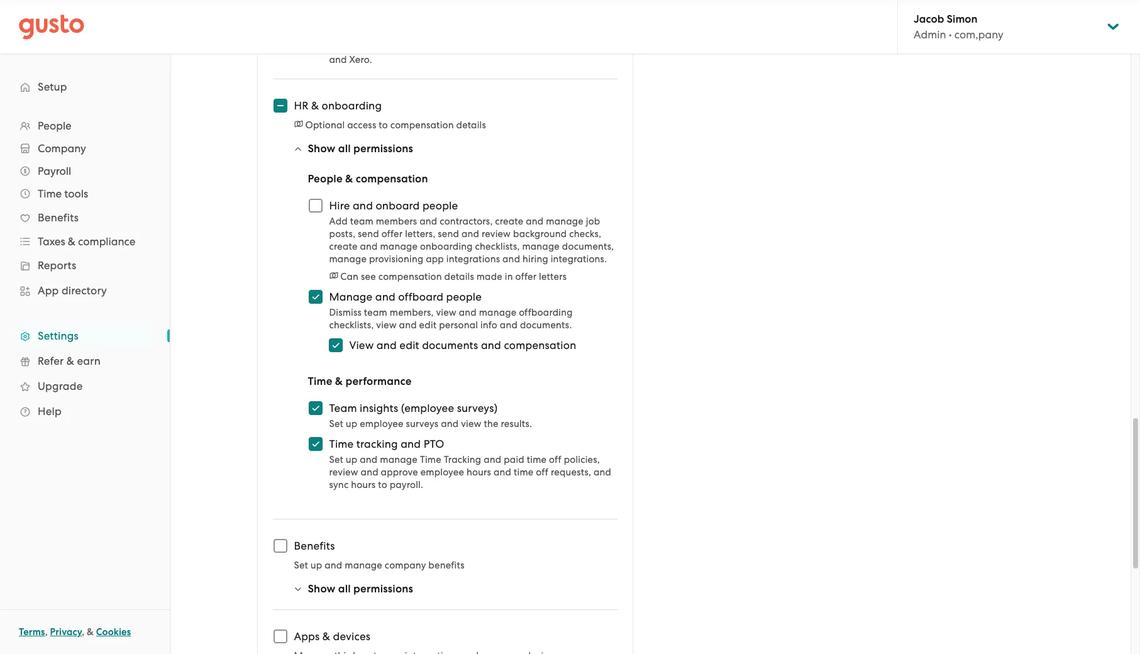 Task type: locate. For each thing, give the bounding box(es) containing it.
0 vertical spatial view
[[436, 307, 457, 318]]

benefits
[[38, 211, 79, 224], [294, 540, 335, 552]]

1 horizontal spatial employee
[[421, 467, 464, 478]]

0 horizontal spatial employee
[[360, 418, 404, 430]]

& right taxes
[[68, 235, 75, 248]]

tools
[[64, 188, 88, 200]]

0 horizontal spatial review
[[329, 467, 358, 478]]

0 horizontal spatial people
[[38, 120, 72, 132]]

set up employee surveys and view the results.
[[329, 418, 532, 430]]

1 vertical spatial people
[[446, 291, 482, 303]]

1 vertical spatial onboarding
[[420, 241, 473, 252]]

1 vertical spatial to
[[378, 479, 387, 491]]

members,
[[390, 307, 434, 318]]

hours down tracking
[[467, 467, 491, 478]]

app
[[426, 254, 444, 265]]

review inside add team members and contractors, create and manage job posts, send offer letters, send and review background checks, create and manage onboarding checklists, manage documents, manage provisioning app integrations and hiring integrations.
[[482, 228, 511, 240]]

set inside set up and manage accounting integrations like quickbooks and xero.
[[329, 42, 344, 53]]

view down 'surveys)'
[[461, 418, 482, 430]]

integrations inside add team members and contractors, create and manage job posts, send offer letters, send and review background checks, create and manage onboarding checklists, manage documents, manage provisioning app integrations and hiring integrations.
[[447, 254, 500, 265]]

time inside set up and manage time tracking and paid time off policies, review and approve employee hours and time off requests, and sync hours to payroll.
[[420, 454, 442, 466]]

1 vertical spatial offer
[[516, 271, 537, 283]]

0 horizontal spatial checklists,
[[329, 320, 374, 331]]

&
[[311, 99, 319, 112], [345, 172, 353, 186], [68, 235, 75, 248], [67, 355, 74, 367], [335, 375, 343, 388], [87, 627, 94, 638], [323, 630, 330, 643]]

time down pto
[[420, 454, 442, 466]]

1 vertical spatial checklists,
[[329, 320, 374, 331]]

& up hire
[[345, 172, 353, 186]]

1 horizontal spatial ,
[[82, 627, 85, 638]]

upgrade link
[[13, 375, 157, 398]]

1 vertical spatial team
[[364, 307, 388, 318]]

1 vertical spatial employee
[[421, 467, 464, 478]]

view up 'personal'
[[436, 307, 457, 318]]

hours right sync
[[351, 479, 376, 491]]

show all permissions down 'set up and manage company benefits' on the bottom
[[308, 583, 413, 596]]

employee down tracking
[[421, 467, 464, 478]]

compensation
[[391, 120, 454, 131], [356, 172, 428, 186], [379, 271, 442, 283], [504, 339, 577, 352]]

0 vertical spatial time
[[527, 454, 547, 466]]

and
[[360, 42, 378, 53], [329, 54, 347, 65], [353, 199, 373, 212], [420, 216, 438, 227], [526, 216, 544, 227], [462, 228, 480, 240], [360, 241, 378, 252], [503, 254, 520, 265], [376, 291, 396, 303], [459, 307, 477, 318], [399, 320, 417, 331], [500, 320, 518, 331], [377, 339, 397, 352], [481, 339, 502, 352], [441, 418, 459, 430], [401, 438, 421, 451], [360, 454, 378, 466], [484, 454, 502, 466], [361, 467, 379, 478], [494, 467, 512, 478], [594, 467, 612, 478], [325, 560, 343, 571]]

paid
[[504, 454, 525, 466]]

offer down members
[[382, 228, 403, 240]]

background
[[513, 228, 567, 240]]

cookies
[[96, 627, 131, 638]]

0 vertical spatial review
[[482, 228, 511, 240]]

time down payroll at left top
[[38, 188, 62, 200]]

1 vertical spatial review
[[329, 467, 358, 478]]

terms link
[[19, 627, 45, 638]]

made
[[477, 271, 503, 283]]

1 horizontal spatial checklists,
[[475, 241, 520, 252]]

people
[[38, 120, 72, 132], [308, 172, 343, 186]]

0 horizontal spatial send
[[358, 228, 379, 240]]

& for people
[[345, 172, 353, 186]]

1 horizontal spatial benefits
[[294, 540, 335, 552]]

compensation down the "documents."
[[504, 339, 577, 352]]

manage up checks,
[[546, 216, 584, 227]]

1 show from the top
[[308, 142, 336, 155]]

0 vertical spatial edit
[[419, 320, 437, 331]]

time for time & performance
[[308, 375, 333, 388]]

& for time
[[335, 375, 343, 388]]

settings link
[[13, 325, 157, 347]]

1 horizontal spatial send
[[438, 228, 459, 240]]

offer
[[382, 228, 403, 240], [516, 271, 537, 283]]

show down optional
[[308, 142, 336, 155]]

manage up provisioning
[[380, 241, 418, 252]]

compensation up hire and onboard people at left
[[356, 172, 428, 186]]

privacy
[[50, 627, 82, 638]]

onboarding up access
[[322, 99, 382, 112]]

dismiss
[[329, 307, 362, 318]]

Apps & devices checkbox
[[266, 623, 294, 651]]

& left cookies "button"
[[87, 627, 94, 638]]

job
[[586, 216, 601, 227]]

0 horizontal spatial offer
[[382, 228, 403, 240]]

manage
[[380, 42, 418, 53], [546, 216, 584, 227], [380, 241, 418, 252], [523, 241, 560, 252], [329, 254, 367, 265], [479, 307, 517, 318], [380, 454, 418, 466], [345, 560, 382, 571]]

& right hr
[[311, 99, 319, 112]]

details
[[457, 120, 486, 131], [445, 271, 474, 283]]

time tracking and pto
[[329, 438, 445, 451]]

view down members,
[[376, 320, 397, 331]]

1 vertical spatial details
[[445, 271, 474, 283]]

team
[[350, 216, 374, 227], [364, 307, 388, 318]]

0 horizontal spatial ,
[[45, 627, 48, 638]]

, left privacy link
[[45, 627, 48, 638]]

onboarding up app
[[420, 241, 473, 252]]

documents,
[[562, 241, 614, 252]]

0 vertical spatial benefits
[[38, 211, 79, 224]]

manage inside set up and manage time tracking and paid time off policies, review and approve employee hours and time off requests, and sync hours to payroll.
[[380, 454, 418, 466]]

1 permissions from the top
[[354, 142, 413, 155]]

set up and manage time tracking and paid time off policies, review and approve employee hours and time off requests, and sync hours to payroll.
[[329, 454, 612, 491]]

documents
[[422, 339, 479, 352]]

time left tracking
[[329, 438, 354, 451]]

& up team
[[335, 375, 343, 388]]

manage up approve
[[380, 454, 418, 466]]

0 horizontal spatial benefits
[[38, 211, 79, 224]]

1 vertical spatial time
[[514, 467, 534, 478]]

0 vertical spatial checklists,
[[475, 241, 520, 252]]

2 , from the left
[[82, 627, 85, 638]]

, left cookies at the left bottom
[[82, 627, 85, 638]]

& inside dropdown button
[[68, 235, 75, 248]]

1 vertical spatial hours
[[351, 479, 376, 491]]

permissions down the optional access to compensation details
[[354, 142, 413, 155]]

up right benefits option
[[311, 560, 322, 571]]

0 vertical spatial people
[[423, 199, 458, 212]]

1 horizontal spatial review
[[482, 228, 511, 240]]

team up "posts," at the top of the page
[[350, 216, 374, 227]]

offer right the in
[[516, 271, 537, 283]]

off left requests,
[[536, 467, 549, 478]]

& right apps
[[323, 630, 330, 643]]

2 vertical spatial view
[[461, 418, 482, 430]]

terms , privacy , & cookies
[[19, 627, 131, 638]]

people button
[[13, 115, 157, 137]]

off
[[549, 454, 562, 466], [536, 467, 549, 478]]

1 vertical spatial show all permissions
[[308, 583, 413, 596]]

0 horizontal spatial view
[[376, 320, 397, 331]]

time inside dropdown button
[[38, 188, 62, 200]]

1 horizontal spatial hours
[[467, 467, 491, 478]]

manage up info
[[479, 307, 517, 318]]

0 vertical spatial offer
[[382, 228, 403, 240]]

sync
[[329, 479, 349, 491]]

to down approve
[[378, 479, 387, 491]]

1 horizontal spatial create
[[495, 216, 524, 227]]

people inside dropdown button
[[38, 120, 72, 132]]

manage left 'accounting'
[[380, 42, 418, 53]]

approve
[[381, 467, 418, 478]]

0 vertical spatial show
[[308, 142, 336, 155]]

people for people
[[38, 120, 72, 132]]

manage left the company
[[345, 560, 382, 571]]

send down contractors,
[[438, 228, 459, 240]]

1 vertical spatial integrations
[[447, 254, 500, 265]]

HR & onboarding checkbox
[[266, 92, 294, 120]]

2 permissions from the top
[[354, 583, 413, 596]]

refer & earn link
[[13, 350, 157, 373]]

compensation up manage and offboard people
[[379, 271, 442, 283]]

team inside dismiss team members, view and manage offboarding checklists, view and edit personal info and documents.
[[364, 307, 388, 318]]

1 vertical spatial all
[[338, 583, 351, 596]]

team down manage
[[364, 307, 388, 318]]

1 vertical spatial edit
[[400, 339, 420, 352]]

up up sync
[[346, 454, 358, 466]]

1 horizontal spatial offer
[[516, 271, 537, 283]]

send right "posts," at the top of the page
[[358, 228, 379, 240]]

up for set up and manage time tracking and paid time off policies, review and approve employee hours and time off requests, and sync hours to payroll.
[[346, 454, 358, 466]]

1 horizontal spatial people
[[308, 172, 343, 186]]

the
[[484, 418, 499, 430]]

details inside hire and onboard people 'element'
[[445, 271, 474, 283]]

1 vertical spatial people
[[308, 172, 343, 186]]

payroll button
[[13, 160, 157, 182]]

gusto navigation element
[[0, 54, 170, 444]]

offboarding
[[519, 307, 573, 318]]

checklists, up made
[[475, 241, 520, 252]]

up inside set up and manage time tracking and paid time off policies, review and approve employee hours and time off requests, and sync hours to payroll.
[[346, 454, 358, 466]]

review down contractors,
[[482, 228, 511, 240]]

1 horizontal spatial onboarding
[[420, 241, 473, 252]]

Benefits checkbox
[[266, 532, 294, 560]]

1 vertical spatial view
[[376, 320, 397, 331]]

permissions
[[354, 142, 413, 155], [354, 583, 413, 596]]

documents.
[[520, 320, 572, 331]]

people up hire
[[308, 172, 343, 186]]

review
[[482, 228, 511, 240], [329, 467, 358, 478]]

0 vertical spatial team
[[350, 216, 374, 227]]

people for manage and offboard people
[[446, 291, 482, 303]]

& left the earn
[[67, 355, 74, 367]]

up inside set up and manage accounting integrations like quickbooks and xero.
[[346, 42, 358, 53]]

set up and manage accounting integrations like quickbooks and xero.
[[329, 42, 598, 65]]

integrations left like
[[473, 42, 526, 53]]

upgrade
[[38, 380, 83, 393]]

send
[[358, 228, 379, 240], [438, 228, 459, 240]]

hiring
[[523, 254, 549, 265]]

set inside set up and manage time tracking and paid time off policies, review and approve employee hours and time off requests, and sync hours to payroll.
[[329, 454, 344, 466]]

help link
[[13, 400, 157, 423]]

0 vertical spatial off
[[549, 454, 562, 466]]

up down team
[[346, 418, 358, 430]]

off up requests,
[[549, 454, 562, 466]]

onboarding
[[322, 99, 382, 112], [420, 241, 473, 252]]

& for refer
[[67, 355, 74, 367]]

people up the company
[[38, 120, 72, 132]]

•
[[949, 28, 952, 41]]

team inside add team members and contractors, create and manage job posts, send offer letters, send and review background checks, create and manage onboarding checklists, manage documents, manage provisioning app integrations and hiring integrations.
[[350, 216, 374, 227]]

checklists, inside dismiss team members, view and manage offboarding checklists, view and edit personal info and documents.
[[329, 320, 374, 331]]

people up contractors,
[[423, 199, 458, 212]]

all down access
[[338, 142, 351, 155]]

0 vertical spatial people
[[38, 120, 72, 132]]

people down can see compensation details made in offer letters
[[446, 291, 482, 303]]

None checkbox
[[302, 192, 329, 220], [302, 395, 329, 422], [302, 192, 329, 220], [302, 395, 329, 422]]

create
[[495, 216, 524, 227], [329, 241, 358, 252]]

integrations
[[473, 42, 526, 53], [447, 254, 500, 265]]

view
[[436, 307, 457, 318], [376, 320, 397, 331], [461, 418, 482, 430]]

up for set up and manage company benefits
[[311, 560, 322, 571]]

0 vertical spatial permissions
[[354, 142, 413, 155]]

time down paid
[[514, 467, 534, 478]]

0 vertical spatial onboarding
[[322, 99, 382, 112]]

to right access
[[379, 120, 388, 131]]

set for set up employee surveys and view the results.
[[329, 418, 344, 430]]

edit
[[419, 320, 437, 331], [400, 339, 420, 352]]

0 vertical spatial integrations
[[473, 42, 526, 53]]

2 horizontal spatial view
[[461, 418, 482, 430]]

policies,
[[564, 454, 600, 466]]

hours
[[467, 467, 491, 478], [351, 479, 376, 491]]

time right paid
[[527, 454, 547, 466]]

letters,
[[405, 228, 436, 240]]

employee down insights
[[360, 418, 404, 430]]

people
[[423, 199, 458, 212], [446, 291, 482, 303]]

access
[[348, 120, 377, 131]]

refer
[[38, 355, 64, 367]]

0 vertical spatial hours
[[467, 467, 491, 478]]

time up team
[[308, 375, 333, 388]]

0 horizontal spatial create
[[329, 241, 358, 252]]

info
[[481, 320, 498, 331]]

benefits
[[429, 560, 465, 571]]

None checkbox
[[302, 283, 329, 311], [302, 430, 329, 458], [302, 283, 329, 311], [302, 430, 329, 458]]

review up sync
[[329, 467, 358, 478]]

manage inside set up and manage accounting integrations like quickbooks and xero.
[[380, 42, 418, 53]]

manage
[[329, 291, 373, 303]]

checklists, inside add team members and contractors, create and manage job posts, send offer letters, send and review background checks, create and manage onboarding checklists, manage documents, manage provisioning app integrations and hiring integrations.
[[475, 241, 520, 252]]

earn
[[77, 355, 101, 367]]

employee inside set up and manage time tracking and paid time off policies, review and approve employee hours and time off requests, and sync hours to payroll.
[[421, 467, 464, 478]]

1 vertical spatial permissions
[[354, 583, 413, 596]]

taxes & compliance button
[[13, 230, 157, 253]]

setup link
[[13, 76, 157, 98]]

show up the apps & devices
[[308, 583, 336, 596]]

1 vertical spatial show
[[308, 583, 336, 596]]

2 show from the top
[[308, 583, 336, 596]]

checklists, down dismiss
[[329, 320, 374, 331]]

show all permissions
[[308, 142, 413, 155], [308, 583, 413, 596]]

0 horizontal spatial off
[[536, 467, 549, 478]]

integrations inside set up and manage accounting integrations like quickbooks and xero.
[[473, 42, 526, 53]]

integrations up made
[[447, 254, 500, 265]]

up
[[346, 42, 358, 53], [346, 418, 358, 430], [346, 454, 358, 466], [311, 560, 322, 571]]

set
[[329, 42, 344, 53], [329, 418, 344, 430], [329, 454, 344, 466], [294, 560, 308, 571]]

list
[[0, 115, 170, 424]]

all down 'set up and manage company benefits' on the bottom
[[338, 583, 351, 596]]

create down "posts," at the top of the page
[[329, 241, 358, 252]]

surveys
[[406, 418, 439, 430]]

show all permissions down access
[[308, 142, 413, 155]]

create up background
[[495, 216, 524, 227]]

requests,
[[551, 467, 592, 478]]

permissions down 'set up and manage company benefits' on the bottom
[[354, 583, 413, 596]]

up up xero.
[[346, 42, 358, 53]]

0 vertical spatial all
[[338, 142, 351, 155]]

time
[[38, 188, 62, 200], [308, 375, 333, 388], [329, 438, 354, 451], [420, 454, 442, 466]]

0 vertical spatial show all permissions
[[308, 142, 413, 155]]

xero.
[[350, 54, 372, 65]]



Task type: describe. For each thing, give the bounding box(es) containing it.
hire and onboard people
[[329, 199, 458, 212]]

onboarding inside add team members and contractors, create and manage job posts, send offer letters, send and review background checks, create and manage onboarding checklists, manage documents, manage provisioning app integrations and hiring integrations.
[[420, 241, 473, 252]]

reports link
[[13, 254, 157, 277]]

people for people & compensation
[[308, 172, 343, 186]]

privacy link
[[50, 627, 82, 638]]

hire and onboard people element
[[329, 215, 618, 283]]

app directory
[[38, 284, 107, 297]]

manage down background
[[523, 241, 560, 252]]

set for set up and manage time tracking and paid time off policies, review and approve employee hours and time off requests, and sync hours to payroll.
[[329, 454, 344, 466]]

apps & devices
[[294, 630, 371, 643]]

1 horizontal spatial view
[[436, 307, 457, 318]]

view
[[350, 339, 374, 352]]

manage inside dismiss team members, view and manage offboarding checklists, view and edit personal info and documents.
[[479, 307, 517, 318]]

View and edit documents and compensation checkbox
[[322, 332, 350, 359]]

& for taxes
[[68, 235, 75, 248]]

(employee
[[401, 402, 454, 415]]

compensation inside hire and onboard people 'element'
[[379, 271, 442, 283]]

compensation right access
[[391, 120, 454, 131]]

& for hr
[[311, 99, 319, 112]]

company
[[38, 142, 86, 155]]

directory
[[62, 284, 107, 297]]

setup
[[38, 81, 67, 93]]

quickbooks
[[546, 42, 598, 53]]

1 send from the left
[[358, 228, 379, 240]]

accounting
[[420, 42, 470, 53]]

0 vertical spatial details
[[457, 120, 486, 131]]

people & compensation
[[308, 172, 428, 186]]

pto
[[424, 438, 445, 451]]

posts,
[[329, 228, 356, 240]]

review inside set up and manage time tracking and paid time off policies, review and approve employee hours and time off requests, and sync hours to payroll.
[[329, 467, 358, 478]]

taxes
[[38, 235, 65, 248]]

0 horizontal spatial hours
[[351, 479, 376, 491]]

1 , from the left
[[45, 627, 48, 638]]

admin
[[914, 28, 947, 41]]

can see compensation details made in offer letters
[[338, 271, 567, 283]]

benefits link
[[13, 206, 157, 229]]

devices
[[333, 630, 371, 643]]

in
[[505, 271, 513, 283]]

taxes & compliance
[[38, 235, 136, 248]]

1 vertical spatial create
[[329, 241, 358, 252]]

1 vertical spatial off
[[536, 467, 549, 478]]

set for set up and manage accounting integrations like quickbooks and xero.
[[329, 42, 344, 53]]

2 send from the left
[[438, 228, 459, 240]]

time tools button
[[13, 182, 157, 205]]

add team members and contractors, create and manage job posts, send offer letters, send and review background checks, create and manage onboarding checklists, manage documents, manage provisioning app integrations and hiring integrations.
[[329, 216, 614, 265]]

time for time tools
[[38, 188, 62, 200]]

onboard
[[376, 199, 420, 212]]

see
[[361, 271, 376, 283]]

dismiss team members, view and manage offboarding checklists, view and edit personal info and documents.
[[329, 307, 573, 331]]

manage and offboard people
[[329, 291, 482, 303]]

personal
[[439, 320, 478, 331]]

time for time tracking and pto
[[329, 438, 354, 451]]

set up and manage company benefits
[[294, 560, 465, 571]]

offer inside add team members and contractors, create and manage job posts, send offer letters, send and review background checks, create and manage onboarding checklists, manage documents, manage provisioning app integrations and hiring integrations.
[[382, 228, 403, 240]]

time tools
[[38, 188, 88, 200]]

hr & onboarding
[[294, 99, 382, 112]]

compliance
[[78, 235, 136, 248]]

2 show all permissions from the top
[[308, 583, 413, 596]]

hr
[[294, 99, 309, 112]]

up for set up and manage accounting integrations like quickbooks and xero.
[[346, 42, 358, 53]]

company
[[385, 560, 426, 571]]

2 all from the top
[[338, 583, 351, 596]]

offboard
[[398, 291, 444, 303]]

results.
[[501, 418, 532, 430]]

benefits inside list
[[38, 211, 79, 224]]

0 vertical spatial employee
[[360, 418, 404, 430]]

terms
[[19, 627, 45, 638]]

0 vertical spatial to
[[379, 120, 388, 131]]

payroll.
[[390, 479, 423, 491]]

help
[[38, 405, 62, 418]]

1 horizontal spatial off
[[549, 454, 562, 466]]

jacob simon admin • com,pany
[[914, 13, 1004, 41]]

1 all from the top
[[338, 142, 351, 155]]

com,pany
[[955, 28, 1004, 41]]

hire
[[329, 199, 350, 212]]

members
[[376, 216, 417, 227]]

tracking
[[357, 438, 398, 451]]

0 horizontal spatial onboarding
[[322, 99, 382, 112]]

time & performance
[[308, 375, 412, 388]]

edit inside dismiss team members, view and manage offboarding checklists, view and edit personal info and documents.
[[419, 320, 437, 331]]

team insights (employee surveys)
[[329, 402, 498, 415]]

manage up can
[[329, 254, 367, 265]]

cookies button
[[96, 625, 131, 640]]

team for add
[[350, 216, 374, 227]]

team
[[329, 402, 357, 415]]

home image
[[19, 14, 84, 39]]

team for dismiss
[[364, 307, 388, 318]]

insights
[[360, 402, 399, 415]]

payroll
[[38, 165, 71, 177]]

integrations.
[[551, 254, 607, 265]]

apps
[[294, 630, 320, 643]]

1 vertical spatial benefits
[[294, 540, 335, 552]]

app directory link
[[13, 279, 157, 302]]

jacob
[[914, 13, 945, 26]]

up for set up employee surveys and view the results.
[[346, 418, 358, 430]]

add
[[329, 216, 348, 227]]

performance
[[346, 375, 412, 388]]

& for apps
[[323, 630, 330, 643]]

provisioning
[[369, 254, 424, 265]]

checks,
[[570, 228, 602, 240]]

1 show all permissions from the top
[[308, 142, 413, 155]]

list containing people
[[0, 115, 170, 424]]

refer & earn
[[38, 355, 101, 367]]

optional
[[305, 120, 345, 131]]

app
[[38, 284, 59, 297]]

simon
[[947, 13, 978, 26]]

tracking
[[444, 454, 482, 466]]

to inside set up and manage time tracking and paid time off policies, review and approve employee hours and time off requests, and sync hours to payroll.
[[378, 479, 387, 491]]

0 vertical spatial create
[[495, 216, 524, 227]]

reports
[[38, 259, 76, 272]]

optional access to compensation details
[[305, 120, 486, 131]]

set for set up and manage company benefits
[[294, 560, 308, 571]]

people for hire and onboard people
[[423, 199, 458, 212]]



Task type: vqa. For each thing, say whether or not it's contained in the screenshot.
'A'
no



